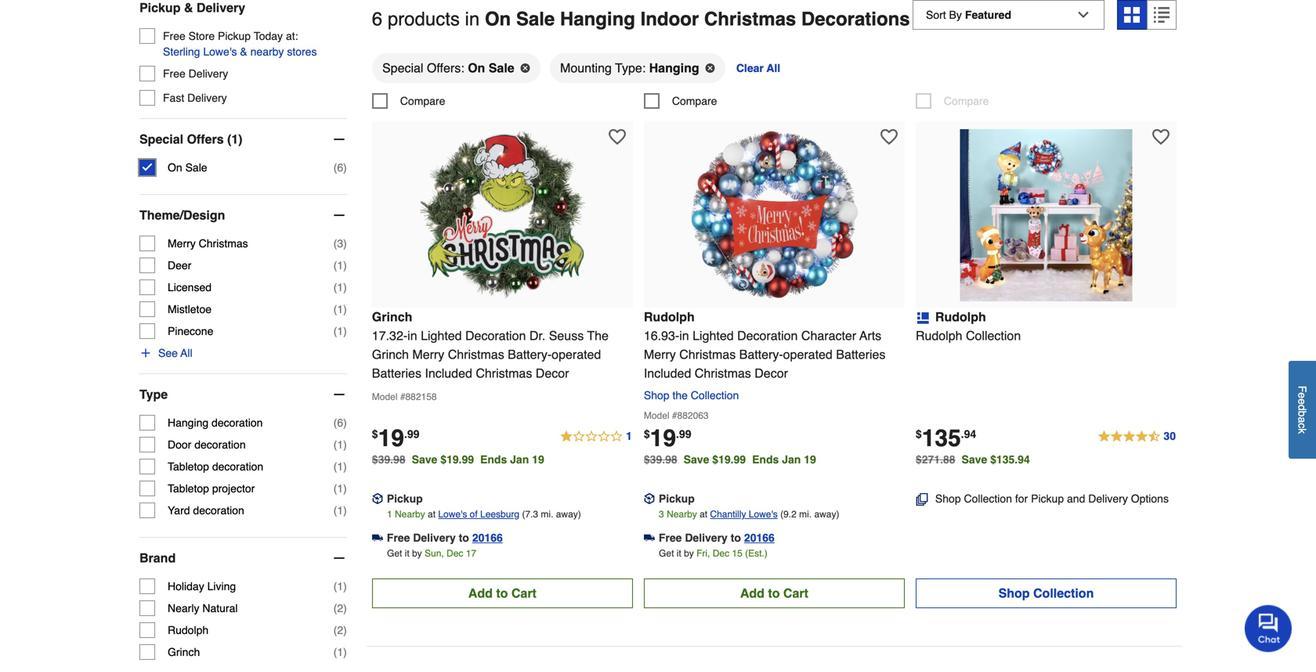 Task type: locate. For each thing, give the bounding box(es) containing it.
merry inside 'grinch 17.32-in lighted decoration dr. seuss the grinch merry christmas battery-operated batteries included christmas decor'
[[412, 347, 444, 362]]

nearby
[[250, 46, 284, 58]]

1 horizontal spatial heart outline image
[[1152, 128, 1170, 146]]

) for door decoration
[[343, 439, 347, 451]]

ends jan 19 element up (9.2
[[752, 454, 822, 466]]

grinch 17.32-in lighted decoration dr. seuss the grinch merry christmas battery-operated batteries included christmas decor
[[372, 310, 609, 381]]

1 horizontal spatial 3
[[659, 509, 664, 520]]

get left fri,
[[659, 548, 674, 559]]

19
[[378, 425, 404, 452], [650, 425, 676, 452], [532, 454, 544, 466], [804, 454, 816, 466]]

operated down character
[[783, 347, 833, 362]]

see all button
[[139, 346, 192, 361]]

1 inside image
[[626, 430, 632, 443]]

merry up 882158 at the bottom left of page
[[412, 347, 444, 362]]

2 jan from the left
[[782, 454, 801, 466]]

1 vertical spatial ( 6 )
[[333, 417, 347, 429]]

options
[[1131, 493, 1169, 505]]

) for hanging decoration
[[343, 417, 347, 429]]

savings save $19.99 element for 1st "was price $39.98" element from the right
[[684, 454, 822, 466]]

by for sun,
[[412, 548, 422, 559]]

2 ends from the left
[[752, 454, 779, 466]]

2 lighted from the left
[[693, 329, 734, 343]]

plus image
[[139, 347, 152, 360]]

free down the sterling
[[163, 67, 186, 80]]

2 ) from the top
[[343, 237, 347, 250]]

1 nearby at lowe's of leesburg (7.3 mi. away)
[[387, 509, 581, 520]]

20166 up (est.)
[[744, 532, 775, 544]]

delivery up sun,
[[413, 532, 456, 544]]

type
[[139, 387, 168, 402]]

compare inside 5014124631 element
[[400, 95, 445, 107]]

0 horizontal spatial by
[[412, 548, 422, 559]]

batteries up model # 882158
[[372, 366, 421, 381]]

1 vertical spatial 2
[[337, 624, 343, 637]]

lighted inside the 'rudolph 16.93-in lighted decoration character arts merry christmas battery-operated batteries included christmas decor'
[[693, 329, 734, 343]]

free
[[163, 30, 186, 42], [163, 67, 186, 80], [387, 532, 410, 544], [659, 532, 682, 544]]

1 ends jan 19 element from the left
[[480, 454, 551, 466]]

decoration left dr.
[[465, 329, 526, 343]]

0 vertical spatial on
[[485, 8, 511, 30]]

special up 5014124631 element
[[382, 61, 423, 75]]

save down 882063
[[684, 454, 709, 466]]

0 horizontal spatial special
[[139, 132, 183, 147]]

special up the on sale
[[139, 132, 183, 147]]

grinch up 17.32-
[[372, 310, 412, 324]]

grinch down nearly
[[168, 646, 200, 659]]

$ for $39.98 save $19.99 ends jan 19
[[372, 428, 378, 441]]

1 horizontal spatial cart
[[783, 586, 808, 601]]

included
[[425, 366, 472, 381], [644, 366, 691, 381]]

in up "the" at the right bottom of page
[[679, 329, 689, 343]]

2 save from the left
[[684, 454, 709, 466]]

( for pinecone
[[333, 325, 337, 338]]

minus image for special offers
[[331, 132, 347, 147]]

clear all
[[736, 62, 780, 74]]

it left sun,
[[405, 548, 409, 559]]

add down 17 in the bottom left of the page
[[468, 586, 493, 601]]

minus image for brand
[[331, 551, 347, 566]]

0 horizontal spatial $
[[372, 428, 378, 441]]

0 horizontal spatial jan
[[510, 454, 529, 466]]

1 20166 button from the left
[[472, 530, 503, 546]]

.99 down model # 882158
[[404, 428, 419, 441]]

1 horizontal spatial dec
[[713, 548, 729, 559]]

) for rudolph
[[343, 624, 347, 637]]

$19.99 up chantilly
[[712, 454, 746, 466]]

.99 down model # 882063 on the bottom
[[676, 428, 691, 441]]

0 horizontal spatial ends
[[480, 454, 507, 466]]

decor
[[536, 366, 569, 381], [755, 366, 788, 381]]

dec left 17 in the bottom left of the page
[[447, 548, 463, 559]]

2 vertical spatial 6
[[337, 417, 343, 429]]

1 horizontal spatial jan
[[782, 454, 801, 466]]

0 vertical spatial minus image
[[331, 132, 347, 147]]

0 horizontal spatial away)
[[556, 509, 581, 520]]

1 horizontal spatial included
[[644, 366, 691, 381]]

1 free delivery to 20166 from the left
[[387, 532, 503, 544]]

e up d
[[1296, 393, 1309, 399]]

savings save $19.99 element up lowe's of leesburg button
[[412, 454, 551, 466]]

( 1 ) for deer
[[333, 259, 347, 272]]

shop for shop collection for pickup and delivery options
[[935, 493, 961, 505]]

) for yard decoration
[[343, 505, 347, 517]]

store
[[189, 30, 215, 42]]

2 $39.98 from the left
[[644, 454, 677, 466]]

compare for '5014124567' element
[[672, 95, 717, 107]]

0 vertical spatial shop
[[644, 389, 669, 402]]

battery- inside 'grinch 17.32-in lighted decoration dr. seuss the grinch merry christmas battery-operated batteries included christmas decor'
[[508, 347, 552, 362]]

20166 button up 17 in the bottom left of the page
[[472, 530, 503, 546]]

lowe's left of
[[438, 509, 467, 520]]

1 operated from the left
[[552, 347, 601, 362]]

1 pickup image from the left
[[372, 494, 383, 505]]

#
[[400, 392, 405, 403], [672, 410, 677, 421]]

sale left close circle filled image
[[489, 61, 514, 75]]

operated inside the 'rudolph 16.93-in lighted decoration character arts merry christmas battery-operated batteries included christmas decor'
[[783, 347, 833, 362]]

1 horizontal spatial actual price $19.99 element
[[644, 425, 691, 452]]

save
[[412, 454, 437, 466], [684, 454, 709, 466], [962, 454, 987, 466]]

decoration for operated
[[737, 329, 798, 343]]

savings save $19.99 element for 2nd "was price $39.98" element from the right
[[412, 454, 551, 466]]

30
[[1164, 430, 1176, 443]]

1 at from the left
[[428, 509, 436, 520]]

rudolph 16.93-in lighted decoration character arts merry christmas battery-operated batteries included christmas decor image
[[688, 129, 861, 302]]

2 vertical spatial sale
[[185, 161, 207, 174]]

offers
[[187, 132, 224, 147]]

model left 882158 at the bottom left of page
[[372, 392, 398, 403]]

sale
[[516, 8, 555, 30], [489, 61, 514, 75], [185, 161, 207, 174]]

sale down the special offers (1)
[[185, 161, 207, 174]]

tabletop decoration
[[168, 461, 263, 473]]

4.5 stars image
[[1097, 428, 1177, 446]]

1 horizontal spatial savings save $19.99 element
[[684, 454, 822, 466]]

at up get it by sun, dec 17
[[428, 509, 436, 520]]

3 ( from the top
[[333, 259, 337, 272]]

merry down 16.93-
[[644, 347, 676, 362]]

by left fri,
[[684, 548, 694, 559]]

0 horizontal spatial $39.98 save $19.99 ends jan 19
[[372, 454, 544, 466]]

pickup
[[139, 0, 181, 15], [218, 30, 251, 42], [387, 493, 423, 505], [659, 493, 695, 505], [1031, 493, 1064, 505]]

to
[[459, 532, 469, 544], [731, 532, 741, 544], [496, 586, 508, 601], [768, 586, 780, 601]]

tabletop for tabletop projector
[[168, 483, 209, 495]]

on up the special offers: on sale
[[485, 8, 511, 30]]

in
[[465, 8, 480, 30], [408, 329, 417, 343], [679, 329, 689, 343]]

1 horizontal spatial was price $39.98 element
[[644, 450, 684, 466]]

1 for pinecone
[[337, 325, 343, 338]]

$19.99
[[440, 454, 474, 466], [712, 454, 746, 466]]

2 battery- from the left
[[739, 347, 783, 362]]

compare for gr_9992 element
[[944, 95, 989, 107]]

1 for grinch
[[337, 646, 343, 659]]

add
[[468, 586, 493, 601], [740, 586, 765, 601]]

today
[[254, 30, 283, 42]]

16.93-
[[644, 329, 679, 343]]

20166
[[472, 532, 503, 544], [744, 532, 775, 544]]

grinch 17.32-in lighted decoration dr. seuss the grinch merry christmas battery-operated batteries included christmas decor image
[[416, 129, 589, 302]]

rudolph inside the 'rudolph 16.93-in lighted decoration character arts merry christmas battery-operated batteries included christmas decor'
[[644, 310, 695, 324]]

1 horizontal spatial free delivery to 20166
[[659, 532, 775, 544]]

0 horizontal spatial all
[[181, 347, 192, 360]]

20166 for get it by fri, dec 15 (est.)
[[744, 532, 775, 544]]

2 ( 6 ) from the top
[[333, 417, 347, 429]]

1 vertical spatial batteries
[[372, 366, 421, 381]]

$39.98 save $19.99 ends jan 19 up of
[[372, 454, 544, 466]]

on right offers:
[[468, 61, 485, 75]]

1 vertical spatial model
[[644, 410, 669, 421]]

3 save from the left
[[962, 454, 987, 466]]

minus image inside theme/design button
[[331, 208, 347, 223]]

delivery up free store pickup today at:
[[197, 0, 245, 15]]

1 2 from the top
[[337, 603, 343, 615]]

1 horizontal spatial special
[[382, 61, 423, 75]]

1 tabletop from the top
[[168, 461, 209, 473]]

2 pickup image from the left
[[644, 494, 655, 505]]

5 ( 1 ) from the top
[[333, 439, 347, 451]]

1 $39.98 from the left
[[372, 454, 406, 466]]

1 decoration from the left
[[465, 329, 526, 343]]

) for deer
[[343, 259, 347, 272]]

add down (est.)
[[740, 586, 765, 601]]

minus image inside brand "button"
[[331, 551, 347, 566]]

0 vertical spatial batteries
[[836, 347, 886, 362]]

# for 882158
[[400, 392, 405, 403]]

(7.3
[[522, 509, 538, 520]]

( 1 ) for pinecone
[[333, 325, 347, 338]]

add to cart down 17 in the bottom left of the page
[[468, 586, 537, 601]]

5014124631 element
[[372, 93, 445, 109]]

at left chantilly
[[700, 509, 708, 520]]

1 horizontal spatial all
[[767, 62, 780, 74]]

pickup image
[[372, 494, 383, 505], [644, 494, 655, 505]]

free delivery to 20166
[[387, 532, 503, 544], [659, 532, 775, 544]]

a
[[1296, 417, 1309, 423]]

1 star image
[[559, 428, 633, 446]]

at
[[428, 509, 436, 520], [700, 509, 708, 520]]

1 horizontal spatial hanging
[[560, 8, 635, 30]]

6 ( from the top
[[333, 325, 337, 338]]

mi. right (9.2
[[799, 509, 812, 520]]

0 horizontal spatial hanging
[[168, 417, 209, 429]]

in up model # 882158
[[408, 329, 417, 343]]

( for yard decoration
[[333, 505, 337, 517]]

hanging up '5014124567' element
[[649, 61, 699, 75]]

mi. right (7.3
[[541, 509, 553, 520]]

battery- down dr.
[[508, 347, 552, 362]]

brand button
[[139, 538, 347, 579]]

7 ) from the top
[[343, 417, 347, 429]]

0 vertical spatial #
[[400, 392, 405, 403]]

d
[[1296, 405, 1309, 411]]

decoration up projector at the bottom left of page
[[212, 461, 263, 473]]

nearby up fri,
[[667, 509, 697, 520]]

1 vertical spatial 6
[[337, 161, 343, 174]]

lowe's inside button
[[203, 46, 237, 58]]

1 nearby from the left
[[395, 509, 425, 520]]

add to cart button down (est.)
[[644, 579, 905, 609]]

11 ( from the top
[[333, 505, 337, 517]]

0 horizontal spatial pickup image
[[372, 494, 383, 505]]

was price $39.98 element down model # 882063 on the bottom
[[644, 450, 684, 466]]

1 it from the left
[[405, 548, 409, 559]]

1 get from the left
[[387, 548, 402, 559]]

in inside the 'rudolph 16.93-in lighted decoration character arts merry christmas battery-operated batteries included christmas decor'
[[679, 329, 689, 343]]

ends for savings save $19.99 element for 1st "was price $39.98" element from the right
[[752, 454, 779, 466]]

) for holiday living
[[343, 581, 347, 593]]

1 horizontal spatial model
[[644, 410, 669, 421]]

1 savings save $19.99 element from the left
[[412, 454, 551, 466]]

1 horizontal spatial 20166
[[744, 532, 775, 544]]

merry
[[168, 237, 196, 250], [412, 347, 444, 362], [644, 347, 676, 362]]

2 horizontal spatial save
[[962, 454, 987, 466]]

12 ) from the top
[[343, 581, 347, 593]]

pickup image up truck filled image
[[372, 494, 383, 505]]

1 $19.99 from the left
[[440, 454, 474, 466]]

$ down model # 882063 on the bottom
[[644, 428, 650, 441]]

battery- inside the 'rudolph 16.93-in lighted decoration character arts merry christmas battery-operated batteries included christmas decor'
[[739, 347, 783, 362]]

( for door decoration
[[333, 439, 337, 451]]

it for fri, dec 15
[[677, 548, 681, 559]]

0 horizontal spatial batteries
[[372, 366, 421, 381]]

actual price $19.99 element
[[372, 425, 419, 452], [644, 425, 691, 452]]

save down .94
[[962, 454, 987, 466]]

2 $ from the left
[[644, 428, 650, 441]]

10 ( 1 ) from the top
[[333, 646, 347, 659]]

17
[[466, 548, 476, 559]]

0 horizontal spatial was price $39.98 element
[[372, 450, 412, 466]]

decoration
[[465, 329, 526, 343], [737, 329, 798, 343]]

(est.)
[[745, 548, 768, 559]]

# down 17.32-
[[400, 392, 405, 403]]

lighted
[[421, 329, 462, 343], [693, 329, 734, 343]]

0 horizontal spatial savings save $19.99 element
[[412, 454, 551, 466]]

1 horizontal spatial $ 19 .99
[[644, 425, 691, 452]]

decoration for tabletop decoration
[[212, 461, 263, 473]]

grinch for grinch
[[168, 646, 200, 659]]

1 horizontal spatial decoration
[[737, 329, 798, 343]]

1 mi. from the left
[[541, 509, 553, 520]]

1 horizontal spatial $19.99
[[712, 454, 746, 466]]

4 ) from the top
[[343, 281, 347, 294]]

2 ( 2 ) from the top
[[333, 624, 347, 637]]

operated down seuss
[[552, 347, 601, 362]]

yard
[[168, 505, 190, 517]]

0 horizontal spatial operated
[[552, 347, 601, 362]]

batteries
[[836, 347, 886, 362], [372, 366, 421, 381]]

it for sun, dec 17
[[405, 548, 409, 559]]

deer
[[168, 259, 191, 272]]

pickup up get it by fri, dec 15 (est.)
[[659, 493, 695, 505]]

e up b
[[1296, 399, 1309, 405]]

decoration
[[212, 417, 263, 429], [194, 439, 246, 451], [212, 461, 263, 473], [193, 505, 244, 517]]

0 horizontal spatial add to cart
[[468, 586, 537, 601]]

ends up leesburg
[[480, 454, 507, 466]]

1 vertical spatial minus image
[[331, 551, 347, 566]]

& down free store pickup today at:
[[240, 46, 247, 58]]

( for grinch
[[333, 646, 337, 659]]

the
[[587, 329, 609, 343]]

1 horizontal spatial compare
[[672, 95, 717, 107]]

1 horizontal spatial sale
[[489, 61, 514, 75]]

$19.99 up of
[[440, 454, 474, 466]]

mi.
[[541, 509, 553, 520], [799, 509, 812, 520]]

2 $39.98 save $19.99 ends jan 19 from the left
[[644, 454, 816, 466]]

1 horizontal spatial in
[[465, 8, 480, 30]]

of
[[470, 509, 478, 520]]

0 vertical spatial tabletop
[[168, 461, 209, 473]]

was price $39.98 element
[[372, 450, 412, 466], [644, 450, 684, 466]]

15 ) from the top
[[343, 646, 347, 659]]

included up 882158 at the bottom left of page
[[425, 366, 472, 381]]

on down the special offers (1)
[[168, 161, 182, 174]]

0 vertical spatial all
[[767, 62, 780, 74]]

1 horizontal spatial decor
[[755, 366, 788, 381]]

away) right (7.3
[[556, 509, 581, 520]]

1 horizontal spatial save
[[684, 454, 709, 466]]

13 ( from the top
[[333, 603, 337, 615]]

1 was price $39.98 element from the left
[[372, 450, 412, 466]]

20166 button for get it by sun, dec 17
[[472, 530, 503, 546]]

7 ( from the top
[[333, 417, 337, 429]]

2 savings save $19.99 element from the left
[[684, 454, 822, 466]]

0 horizontal spatial mi.
[[541, 509, 553, 520]]

2 nearby from the left
[[667, 509, 697, 520]]

0 horizontal spatial add
[[468, 586, 493, 601]]

2 2 from the top
[[337, 624, 343, 637]]

rudolph for rudolph 16.93-in lighted decoration character arts merry christmas battery-operated batteries included christmas decor
[[644, 310, 695, 324]]

14 ( from the top
[[333, 624, 337, 637]]

0 horizontal spatial sale
[[185, 161, 207, 174]]

10 ( from the top
[[333, 483, 337, 495]]

minus image inside type button
[[331, 387, 347, 403]]

) for mistletoe
[[343, 303, 347, 316]]

) for pinecone
[[343, 325, 347, 338]]

by
[[412, 548, 422, 559], [684, 548, 694, 559]]

compare inside gr_9992 element
[[944, 95, 989, 107]]

5 ) from the top
[[343, 303, 347, 316]]

1 horizontal spatial nearby
[[667, 509, 697, 520]]

9 ( 1 ) from the top
[[333, 581, 347, 593]]

collection inside rudolph rudolph collection
[[966, 329, 1021, 343]]

model left 882063
[[644, 410, 669, 421]]

add to cart button down 17 in the bottom left of the page
[[372, 579, 633, 609]]

1 horizontal spatial pickup image
[[644, 494, 655, 505]]

1 for licensed
[[337, 281, 343, 294]]

free store pickup today at:
[[163, 30, 298, 42]]

1 vertical spatial #
[[672, 410, 677, 421]]

$39.98 save $19.99 ends jan 19 up chantilly
[[644, 454, 816, 466]]

all
[[767, 62, 780, 74], [181, 347, 192, 360]]

get it by sun, dec 17
[[387, 548, 476, 559]]

away)
[[556, 509, 581, 520], [814, 509, 839, 520]]

.94
[[961, 428, 976, 441]]

1 battery- from the left
[[508, 347, 552, 362]]

ends up 3 nearby at chantilly lowe's (9.2 mi. away)
[[752, 454, 779, 466]]

$ 19 .99 down model # 882063 on the bottom
[[644, 425, 691, 452]]

( 1 ) for mistletoe
[[333, 303, 347, 316]]

dec left 15
[[713, 548, 729, 559]]

decoration inside the 'rudolph 16.93-in lighted decoration character arts merry christmas battery-operated batteries included christmas decor'
[[737, 329, 798, 343]]

lighted right 17.32-
[[421, 329, 462, 343]]

0 horizontal spatial $39.98
[[372, 454, 406, 466]]

( 1 ) for licensed
[[333, 281, 347, 294]]

1 for yard decoration
[[337, 505, 343, 517]]

1 horizontal spatial merry
[[412, 347, 444, 362]]

0 vertical spatial special
[[382, 61, 423, 75]]

2 ( from the top
[[333, 237, 337, 250]]

get for get it by fri, dec 15 (est.)
[[659, 548, 674, 559]]

1 ( 1 ) from the top
[[333, 259, 347, 272]]

dec for 15
[[713, 548, 729, 559]]

0 vertical spatial ( 2 )
[[333, 603, 347, 615]]

mistletoe
[[168, 303, 212, 316]]

0 horizontal spatial heart outline image
[[609, 128, 626, 146]]

2 tabletop from the top
[[168, 483, 209, 495]]

2 horizontal spatial sale
[[516, 8, 555, 30]]

1 horizontal spatial by
[[684, 548, 694, 559]]

the
[[673, 389, 688, 402]]

0 horizontal spatial 20166
[[472, 532, 503, 544]]

8 ( 1 ) from the top
[[333, 505, 347, 517]]

1 ) from the top
[[343, 161, 347, 174]]

by left sun,
[[412, 548, 422, 559]]

hanging
[[560, 8, 635, 30], [649, 61, 699, 75], [168, 417, 209, 429]]

0 vertical spatial grinch
[[372, 310, 412, 324]]

1 ( 2 ) from the top
[[333, 603, 347, 615]]

10 ) from the top
[[343, 483, 347, 495]]

ends jan 19 element for savings save $19.99 element for 1st "was price $39.98" element from the right
[[752, 454, 822, 466]]

operated
[[552, 347, 601, 362], [783, 347, 833, 362]]

grinch down 17.32-
[[372, 347, 409, 362]]

all right see
[[181, 347, 192, 360]]

decoration inside 'grinch 17.32-in lighted decoration dr. seuss the grinch merry christmas battery-operated batteries included christmas decor'
[[465, 329, 526, 343]]

1 horizontal spatial shop
[[935, 493, 961, 505]]

1 horizontal spatial it
[[677, 548, 681, 559]]

included up "the" at the right bottom of page
[[644, 366, 691, 381]]

3 ) from the top
[[343, 259, 347, 272]]

batteries down arts on the right
[[836, 347, 886, 362]]

2 ends jan 19 element from the left
[[752, 454, 822, 466]]

2 away) from the left
[[814, 509, 839, 520]]

special inside list box
[[382, 61, 423, 75]]

heart outline image
[[609, 128, 626, 146], [1152, 128, 1170, 146]]

( for tabletop decoration
[[333, 461, 337, 473]]

2 horizontal spatial in
[[679, 329, 689, 343]]

list box
[[372, 52, 1177, 93]]

in for products
[[465, 8, 480, 30]]

merry inside the 'rudolph 16.93-in lighted decoration character arts merry christmas battery-operated batteries included christmas decor'
[[644, 347, 676, 362]]

e
[[1296, 393, 1309, 399], [1296, 399, 1309, 405]]

1 minus image from the top
[[331, 387, 347, 403]]

tabletop down door
[[168, 461, 209, 473]]

1 horizontal spatial battery-
[[739, 347, 783, 362]]

5 ( from the top
[[333, 303, 337, 316]]

1 horizontal spatial $
[[644, 428, 650, 441]]

compare
[[400, 95, 445, 107], [672, 95, 717, 107], [944, 95, 989, 107]]

20166 up 17 in the bottom left of the page
[[472, 532, 503, 544]]

ends jan 19 element
[[480, 454, 551, 466], [752, 454, 822, 466]]

0 vertical spatial ( 6 )
[[333, 161, 347, 174]]

2 20166 button from the left
[[744, 530, 775, 546]]

2 mi. from the left
[[799, 509, 812, 520]]

at:
[[286, 30, 298, 42]]

2 operated from the left
[[783, 347, 833, 362]]

2 free delivery to 20166 from the left
[[659, 532, 775, 544]]

1 horizontal spatial ends
[[752, 454, 779, 466]]

( for mistletoe
[[333, 303, 337, 316]]

2 minus image from the top
[[331, 208, 347, 223]]

2 $19.99 from the left
[[712, 454, 746, 466]]

1 save from the left
[[412, 454, 437, 466]]

1 20166 from the left
[[472, 532, 503, 544]]

2 20166 from the left
[[744, 532, 775, 544]]

included inside the 'rudolph 16.93-in lighted decoration character arts merry christmas battery-operated batteries included christmas decor'
[[644, 366, 691, 381]]

battery- up shop the collection link
[[739, 347, 783, 362]]

it
[[405, 548, 409, 559], [677, 548, 681, 559]]

2 horizontal spatial hanging
[[649, 61, 699, 75]]

batteries inside 'grinch 17.32-in lighted decoration dr. seuss the grinch merry christmas battery-operated batteries included christmas decor'
[[372, 366, 421, 381]]

( 2 ) for nearly natural
[[333, 603, 347, 615]]

5014124567 element
[[644, 93, 717, 109]]

model for model # 882158
[[372, 392, 398, 403]]

6 ) from the top
[[343, 325, 347, 338]]

free delivery to 20166 for sun,
[[387, 532, 503, 544]]

jan up (9.2
[[782, 454, 801, 466]]

0 horizontal spatial dec
[[447, 548, 463, 559]]

( 6 ) for decoration
[[333, 417, 347, 429]]

close circle filled image
[[521, 63, 530, 73]]

15 ( from the top
[[333, 646, 337, 659]]

dr.
[[529, 329, 545, 343]]

)
[[343, 161, 347, 174], [343, 237, 347, 250], [343, 259, 347, 272], [343, 281, 347, 294], [343, 303, 347, 316], [343, 325, 347, 338], [343, 417, 347, 429], [343, 439, 347, 451], [343, 461, 347, 473], [343, 483, 347, 495], [343, 505, 347, 517], [343, 581, 347, 593], [343, 603, 347, 615], [343, 624, 347, 637], [343, 646, 347, 659]]

0 horizontal spatial cart
[[511, 586, 537, 601]]

sterling
[[163, 46, 200, 58]]

$ up $271.88
[[916, 428, 922, 441]]

2 vertical spatial grinch
[[168, 646, 200, 659]]

3 $ from the left
[[916, 428, 922, 441]]

lowe's down free store pickup today at:
[[203, 46, 237, 58]]

yard decoration
[[168, 505, 244, 517]]

pickup image up truck filled icon
[[644, 494, 655, 505]]

delivery
[[197, 0, 245, 15], [189, 67, 228, 80], [187, 92, 227, 104], [1088, 493, 1128, 505], [413, 532, 456, 544], [685, 532, 728, 544]]

1 heart outline image from the left
[[609, 128, 626, 146]]

minus image for type
[[331, 387, 347, 403]]

decoration left character
[[737, 329, 798, 343]]

9 ) from the top
[[343, 461, 347, 473]]

1 for tabletop projector
[[337, 483, 343, 495]]

all for clear all
[[767, 62, 780, 74]]

free delivery to 20166 for fri,
[[659, 532, 775, 544]]

0 horizontal spatial $19.99
[[440, 454, 474, 466]]

1 vertical spatial all
[[181, 347, 192, 360]]

minus image
[[331, 132, 347, 147], [331, 208, 347, 223]]

2 $ 19 .99 from the left
[[644, 425, 691, 452]]

in inside 'grinch 17.32-in lighted decoration dr. seuss the grinch merry christmas battery-operated batteries included christmas decor'
[[408, 329, 417, 343]]

special for special offers: on sale
[[382, 61, 423, 75]]

2 horizontal spatial lowe's
[[749, 509, 778, 520]]

2 actual price $19.99 element from the left
[[644, 425, 691, 452]]

actual price $19.99 element down model # 882158
[[372, 425, 419, 452]]

13 ) from the top
[[343, 603, 347, 615]]

was price $39.98 element down model # 882158
[[372, 450, 412, 466]]

fast delivery
[[163, 92, 227, 104]]

add to cart down (est.)
[[740, 586, 808, 601]]

1 horizontal spatial $39.98
[[644, 454, 677, 466]]

2 horizontal spatial $
[[916, 428, 922, 441]]

add to cart button
[[372, 579, 633, 609], [644, 579, 905, 609]]

$39.98 down model # 882063 on the bottom
[[644, 454, 677, 466]]

0 horizontal spatial actual price $19.99 element
[[372, 425, 419, 452]]

1 vertical spatial on
[[468, 61, 485, 75]]

1 $ from the left
[[372, 428, 378, 441]]

special for special offers (1)
[[139, 132, 183, 147]]

0 vertical spatial hanging
[[560, 8, 635, 30]]

close circle filled image
[[706, 63, 715, 73]]

& inside button
[[240, 46, 247, 58]]

$ inside $ 135 .94
[[916, 428, 922, 441]]

2 it from the left
[[677, 548, 681, 559]]

12 ( from the top
[[333, 581, 337, 593]]

1 for mistletoe
[[337, 303, 343, 316]]

delivery up fri,
[[685, 532, 728, 544]]

ends
[[480, 454, 507, 466], [752, 454, 779, 466]]

away) right (9.2
[[814, 509, 839, 520]]

$271.88 save $135.94
[[916, 454, 1030, 466]]

0 horizontal spatial shop
[[644, 389, 669, 402]]

1 dec from the left
[[447, 548, 463, 559]]

2 minus image from the top
[[331, 551, 347, 566]]

hanging up the mounting
[[560, 8, 635, 30]]

1 vertical spatial ( 2 )
[[333, 624, 347, 637]]

1 horizontal spatial $39.98 save $19.99 ends jan 19
[[644, 454, 816, 466]]

$39.98 for 2nd "was price $39.98" element from the right
[[372, 454, 406, 466]]

3 ( 1 ) from the top
[[333, 303, 347, 316]]

nearby up get it by sun, dec 17
[[395, 509, 425, 520]]

( for nearly natural
[[333, 603, 337, 615]]

( for tabletop projector
[[333, 483, 337, 495]]

savings save $19.99 element
[[412, 454, 551, 466], [684, 454, 822, 466]]

decoration down tabletop projector at the left
[[193, 505, 244, 517]]

.99
[[404, 428, 419, 441], [676, 428, 691, 441]]

$19.99 for 2nd "was price $39.98" element from the right
[[440, 454, 474, 466]]

8 ) from the top
[[343, 439, 347, 451]]

9 ( from the top
[[333, 461, 337, 473]]

1 vertical spatial &
[[240, 46, 247, 58]]

projector
[[212, 483, 255, 495]]

( for deer
[[333, 259, 337, 272]]

2 included from the left
[[644, 366, 691, 381]]

1 for holiday living
[[337, 581, 343, 593]]

ends jan 19 element up (7.3
[[480, 454, 551, 466]]

4 ( 1 ) from the top
[[333, 325, 347, 338]]

compare inside '5014124567' element
[[672, 95, 717, 107]]

collection
[[966, 329, 1021, 343], [691, 389, 739, 402], [964, 493, 1012, 505], [1033, 586, 1094, 601]]

all right 'clear'
[[767, 62, 780, 74]]

minus image
[[331, 387, 347, 403], [331, 551, 347, 566]]

at for 1 nearby
[[428, 509, 436, 520]]

save for 135
[[962, 454, 987, 466]]

lighted inside 'grinch 17.32-in lighted decoration dr. seuss the grinch merry christmas battery-operated batteries included christmas decor'
[[421, 329, 462, 343]]

0 vertical spatial 6
[[372, 8, 382, 30]]

2 ( 1 ) from the top
[[333, 281, 347, 294]]

1 included from the left
[[425, 366, 472, 381]]

0 horizontal spatial model
[[372, 392, 398, 403]]

0 horizontal spatial lighted
[[421, 329, 462, 343]]

lighted right 16.93-
[[693, 329, 734, 343]]



Task type: vqa. For each thing, say whether or not it's contained in the screenshot.
882158 #
yes



Task type: describe. For each thing, give the bounding box(es) containing it.
theme/design button
[[139, 195, 347, 236]]

get it by fri, dec 15 (est.)
[[659, 548, 768, 559]]

( for on sale
[[333, 161, 337, 174]]

1 vertical spatial hanging
[[649, 61, 699, 75]]

rudolph for rudolph
[[168, 624, 209, 637]]

get for get it by sun, dec 17
[[387, 548, 402, 559]]

rudolph for rudolph rudolph collection
[[935, 310, 986, 324]]

lowe's of leesburg button
[[438, 507, 519, 522]]

( for hanging decoration
[[333, 417, 337, 429]]

on sale
[[168, 161, 207, 174]]

minus image for theme/design
[[331, 208, 347, 223]]

free right truck filled image
[[387, 532, 410, 544]]

offers:
[[427, 61, 464, 75]]

hanging decoration
[[168, 417, 263, 429]]

rudolph rudolph collection image
[[960, 129, 1132, 302]]

1 vertical spatial grinch
[[372, 347, 409, 362]]

f e e d b a c k button
[[1289, 361, 1316, 459]]

special offers: on sale
[[382, 61, 514, 75]]

truck filled image
[[372, 533, 383, 544]]

in for 17.32-
[[408, 329, 417, 343]]

$ 19 .99 for 1st 'actual price $19.99' element from the left
[[372, 425, 419, 452]]

6 for hanging decoration
[[337, 417, 343, 429]]

2 was price $39.98 element from the left
[[644, 450, 684, 466]]

at for 3 nearby
[[700, 509, 708, 520]]

1 for deer
[[337, 259, 343, 272]]

0 horizontal spatial &
[[184, 0, 193, 15]]

( 1 ) for yard decoration
[[333, 505, 347, 517]]

# for 882063
[[672, 410, 677, 421]]

decoration for hanging decoration
[[212, 417, 263, 429]]

shop collection
[[999, 586, 1094, 601]]

0 horizontal spatial 3
[[337, 237, 343, 250]]

clear all button
[[735, 52, 782, 84]]

) for merry christmas
[[343, 237, 347, 250]]

door
[[168, 439, 191, 451]]

pickup right the for
[[1031, 493, 1064, 505]]

licensed
[[168, 281, 212, 294]]

decor inside the 'rudolph 16.93-in lighted decoration character arts merry christmas battery-operated batteries included christmas decor'
[[755, 366, 788, 381]]

882063
[[677, 410, 709, 421]]

pickup up get it by sun, dec 17
[[387, 493, 423, 505]]

) for tabletop decoration
[[343, 461, 347, 473]]

2 cart from the left
[[783, 586, 808, 601]]

list view image
[[1154, 7, 1170, 23]]

stores
[[287, 46, 317, 58]]

model # 882063
[[644, 410, 709, 421]]

decoration for yard decoration
[[193, 505, 244, 517]]

$135.94
[[990, 454, 1030, 466]]

1 .99 from the left
[[404, 428, 419, 441]]

( 1 ) for tabletop projector
[[333, 483, 347, 495]]

2 add to cart button from the left
[[644, 579, 905, 609]]

model # 882158
[[372, 392, 437, 403]]

decoration for christmas
[[465, 329, 526, 343]]

) for grinch
[[343, 646, 347, 659]]

compare for 5014124631 element
[[400, 95, 445, 107]]

2 heart outline image from the left
[[1152, 128, 1170, 146]]

products
[[388, 8, 460, 30]]

1 jan from the left
[[510, 454, 529, 466]]

grinch for grinch 17.32-in lighted decoration dr. seuss the grinch merry christmas battery-operated batteries included christmas decor
[[372, 310, 412, 324]]

tabletop projector
[[168, 483, 255, 495]]

delivery up fast delivery
[[189, 67, 228, 80]]

sterling lowe's & nearby stores
[[163, 46, 317, 58]]

holiday
[[168, 581, 204, 593]]

1 horizontal spatial lowe's
[[438, 509, 467, 520]]

1 add to cart button from the left
[[372, 579, 633, 609]]

k
[[1296, 429, 1309, 434]]

( 1 ) for holiday living
[[333, 581, 347, 593]]

2 .99 from the left
[[676, 428, 691, 441]]

grid view image
[[1124, 7, 1140, 23]]

truck filled image
[[644, 533, 655, 544]]

) for on sale
[[343, 161, 347, 174]]

see all
[[158, 347, 192, 360]]

fast
[[163, 92, 184, 104]]

rudolph rudolph collection
[[916, 310, 1021, 343]]

free right truck filled icon
[[659, 532, 682, 544]]

( 1 ) for door decoration
[[333, 439, 347, 451]]

) for licensed
[[343, 281, 347, 294]]

pickup up the sterling
[[139, 0, 181, 15]]

fri,
[[697, 548, 710, 559]]

1 cart from the left
[[511, 586, 537, 601]]

door decoration
[[168, 439, 246, 451]]

1 add to cart from the left
[[468, 586, 537, 601]]

tabletop for tabletop decoration
[[168, 461, 209, 473]]

2 e from the top
[[1296, 399, 1309, 405]]

chantilly
[[710, 509, 746, 520]]

1 actual price $19.99 element from the left
[[372, 425, 419, 452]]

pinecone
[[168, 325, 213, 338]]

6 products in on sale hanging indoor christmas decorations
[[372, 8, 910, 30]]

decor inside 'grinch 17.32-in lighted decoration dr. seuss the grinch merry christmas battery-operated batteries included christmas decor'
[[536, 366, 569, 381]]

holiday living
[[168, 581, 236, 593]]

delivery right and
[[1088, 493, 1128, 505]]

pickup image for 1 nearby
[[372, 494, 383, 505]]

heart outline image
[[880, 128, 898, 146]]

list box containing special offers:
[[372, 52, 1177, 93]]

theme/design
[[139, 208, 225, 223]]

nearby for 3 nearby
[[667, 509, 697, 520]]

2 add from the left
[[740, 586, 765, 601]]

gr_9992 element
[[916, 93, 989, 109]]

chantilly lowe's button
[[710, 507, 778, 522]]

$ 19 .99 for 1st 'actual price $19.99' element from the right
[[644, 425, 691, 452]]

shop the collection
[[644, 389, 739, 402]]

2 for rudolph
[[337, 624, 343, 637]]

2 for nearly natural
[[337, 603, 343, 615]]

shop the collection link
[[644, 389, 745, 402]]

decoration for door decoration
[[194, 439, 246, 451]]

( for merry christmas
[[333, 237, 337, 250]]

1 for door decoration
[[337, 439, 343, 451]]

and
[[1067, 493, 1085, 505]]

$19.99 for 1st "was price $39.98" element from the right
[[712, 454, 746, 466]]

in for 16.93-
[[679, 329, 689, 343]]

1 for tabletop decoration
[[337, 461, 343, 473]]

2 add to cart from the left
[[740, 586, 808, 601]]

character
[[801, 329, 856, 343]]

( for rudolph
[[333, 624, 337, 637]]

ends for 2nd "was price $39.98" element from the right's savings save $19.99 element
[[480, 454, 507, 466]]

20166 button for get it by fri, dec 15 (est.)
[[744, 530, 775, 546]]

living
[[207, 581, 236, 593]]

shop collection link
[[916, 579, 1177, 609]]

free up the sterling
[[163, 30, 186, 42]]

$271.88
[[916, 454, 955, 466]]

pickup image for 3 nearby
[[644, 494, 655, 505]]

f
[[1296, 386, 1309, 393]]

(1)
[[227, 132, 243, 147]]

type:
[[615, 61, 646, 75]]

indoor
[[641, 8, 699, 30]]

free delivery
[[163, 67, 228, 80]]

decorations
[[801, 8, 910, 30]]

pickup up sterling lowe's & nearby stores button
[[218, 30, 251, 42]]

1 add from the left
[[468, 586, 493, 601]]

b
[[1296, 411, 1309, 417]]

shop for shop collection
[[999, 586, 1030, 601]]

nearby for 1 nearby
[[395, 509, 425, 520]]

0 horizontal spatial merry
[[168, 237, 196, 250]]

20166 for get it by sun, dec 17
[[472, 532, 503, 544]]

( 1 ) for tabletop decoration
[[333, 461, 347, 473]]

save for 19
[[412, 454, 437, 466]]

included inside 'grinch 17.32-in lighted decoration dr. seuss the grinch merry christmas battery-operated batteries included christmas decor'
[[425, 366, 472, 381]]

was price $271.88 element
[[916, 450, 962, 466]]

( 6 ) for sale
[[333, 161, 347, 174]]

sterling lowe's & nearby stores button
[[163, 44, 317, 60]]

2 vertical spatial hanging
[[168, 417, 209, 429]]

mounting
[[560, 61, 612, 75]]

batteries inside the 'rudolph 16.93-in lighted decoration character arts merry christmas battery-operated batteries included christmas decor'
[[836, 347, 886, 362]]

c
[[1296, 423, 1309, 429]]

merry christmas
[[168, 237, 248, 250]]

chat invite button image
[[1245, 605, 1293, 653]]

sun,
[[425, 548, 444, 559]]

( 2 ) for rudolph
[[333, 624, 347, 637]]

seuss
[[549, 329, 584, 343]]

) for tabletop projector
[[343, 483, 347, 495]]

1 vertical spatial sale
[[489, 61, 514, 75]]

natural
[[202, 603, 238, 615]]

) for nearly natural
[[343, 603, 347, 615]]

delivery down free delivery at top left
[[187, 92, 227, 104]]

leesburg
[[480, 509, 519, 520]]

type button
[[139, 375, 347, 415]]

1 e from the top
[[1296, 393, 1309, 399]]

actual price $135.94 element
[[916, 425, 976, 452]]

$ for $271.88 save $135.94
[[916, 428, 922, 441]]

15
[[732, 548, 743, 559]]

( for holiday living
[[333, 581, 337, 593]]

all for see all
[[181, 347, 192, 360]]

nearly
[[168, 603, 199, 615]]

brand
[[139, 551, 176, 566]]

see
[[158, 347, 178, 360]]

f e e d b a c k
[[1296, 386, 1309, 434]]

$39.98 for 1st "was price $39.98" element from the right
[[644, 454, 677, 466]]

$ 135 .94
[[916, 425, 976, 452]]

6 for on sale
[[337, 161, 343, 174]]

882158
[[405, 392, 437, 403]]

shop for shop the collection
[[644, 389, 669, 402]]

ends jan 19 element for 2nd "was price $39.98" element from the right's savings save $19.99 element
[[480, 454, 551, 466]]

operated inside 'grinch 17.32-in lighted decoration dr. seuss the grinch merry christmas battery-operated batteries included christmas decor'
[[552, 347, 601, 362]]

1 away) from the left
[[556, 509, 581, 520]]

0 vertical spatial sale
[[516, 8, 555, 30]]

mounting type: hanging
[[560, 61, 699, 75]]

(9.2
[[780, 509, 797, 520]]

1 button
[[559, 428, 633, 446]]

for
[[1015, 493, 1028, 505]]

clear
[[736, 62, 764, 74]]

nearly natural
[[168, 603, 238, 615]]

special offers (1)
[[139, 132, 243, 147]]

2 vertical spatial on
[[168, 161, 182, 174]]

3 nearby at chantilly lowe's (9.2 mi. away)
[[659, 509, 839, 520]]

( 3 )
[[333, 237, 347, 250]]

1 $39.98 save $19.99 ends jan 19 from the left
[[372, 454, 544, 466]]

1 vertical spatial 3
[[659, 509, 664, 520]]

model for model # 882063
[[644, 410, 669, 421]]



